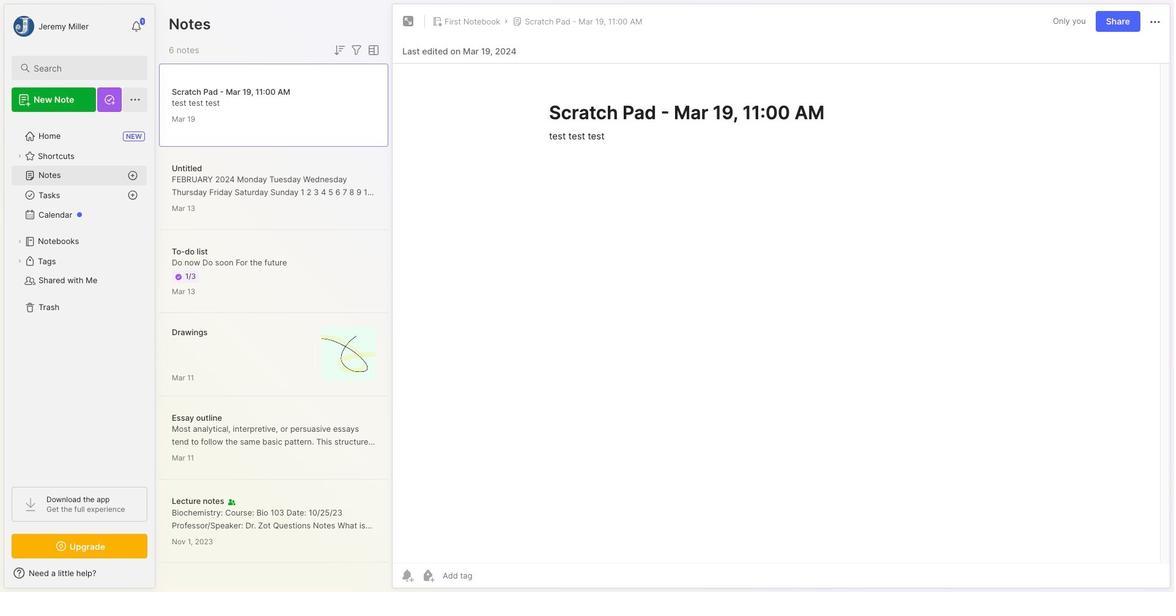 Task type: vqa. For each thing, say whether or not it's contained in the screenshot.
Sugar
no



Task type: describe. For each thing, give the bounding box(es) containing it.
add tag image
[[421, 568, 436, 583]]

More actions field
[[1148, 14, 1163, 29]]

Note Editor text field
[[393, 63, 1170, 563]]

expand note image
[[401, 14, 416, 29]]

Account field
[[12, 14, 89, 39]]

tree inside main element
[[4, 119, 155, 476]]

note window element
[[392, 4, 1171, 591]]

expand notebooks image
[[16, 238, 23, 245]]



Task type: locate. For each thing, give the bounding box(es) containing it.
Add filters field
[[349, 43, 364, 57]]

none search field inside main element
[[34, 61, 136, 75]]

None search field
[[34, 61, 136, 75]]

main element
[[0, 0, 159, 592]]

Add tag field
[[442, 570, 534, 581]]

Search text field
[[34, 62, 136, 74]]

expand tags image
[[16, 258, 23, 265]]

thumbnail image
[[322, 327, 376, 381]]

View options field
[[364, 43, 381, 57]]

Sort options field
[[332, 43, 347, 57]]

more actions image
[[1148, 15, 1163, 29]]

WHAT'S NEW field
[[4, 563, 155, 583]]

add a reminder image
[[400, 568, 415, 583]]

tree
[[4, 119, 155, 476]]

add filters image
[[349, 43, 364, 57]]

click to collapse image
[[154, 569, 164, 584]]



